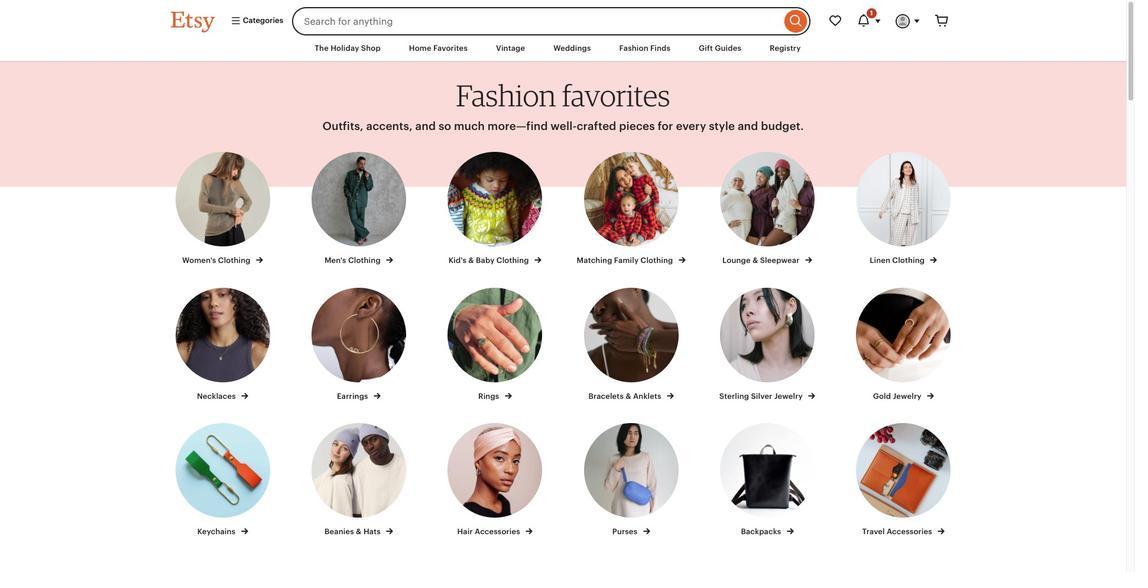 Task type: describe. For each thing, give the bounding box(es) containing it.
vintage
[[496, 44, 525, 53]]

matching
[[577, 256, 613, 265]]

men's clothing link
[[302, 152, 417, 266]]

style
[[709, 120, 735, 132]]

purses link
[[574, 423, 689, 538]]

jewelry inside "link"
[[893, 392, 922, 401]]

beanies
[[325, 527, 354, 536]]

clothing for men's
[[348, 256, 381, 265]]

rings link
[[438, 288, 553, 402]]

home
[[409, 44, 432, 53]]

Search for anything text field
[[292, 7, 782, 35]]

& for bracelets
[[626, 392, 632, 401]]

women's
[[182, 256, 216, 265]]

clothing for women's
[[218, 256, 251, 265]]

kid's
[[449, 256, 467, 265]]

anklets
[[634, 392, 662, 401]]

sterling
[[720, 392, 750, 401]]

favorites
[[562, 78, 671, 114]]

hair accessories link
[[438, 423, 553, 538]]

outfits, accents, and so much more—find well-crafted pieces for every style and budget.
[[323, 120, 804, 132]]

fashion favorites
[[456, 78, 671, 114]]

menu bar containing the holiday shop
[[149, 35, 978, 62]]

2 and from the left
[[738, 120, 759, 132]]

vintage link
[[487, 38, 534, 59]]

more—find
[[488, 120, 548, 132]]

linen clothing link
[[847, 152, 962, 266]]

weddings link
[[545, 38, 600, 59]]

favorites
[[434, 44, 468, 53]]

budget.
[[761, 120, 804, 132]]

& for beanies
[[356, 527, 362, 536]]

silver
[[751, 392, 773, 401]]

holiday
[[331, 44, 359, 53]]

purses
[[613, 527, 640, 536]]

matching family clothing link
[[574, 152, 689, 266]]

3 clothing from the left
[[497, 256, 529, 265]]

earrings link
[[302, 288, 417, 402]]

well-
[[551, 120, 577, 132]]

gift guides link
[[690, 38, 751, 59]]

registry
[[770, 44, 801, 53]]

lounge & sleepwear link
[[710, 152, 825, 266]]

men's
[[325, 256, 346, 265]]

bracelets & anklets link
[[574, 288, 689, 402]]

the holiday shop link
[[306, 38, 390, 59]]

every
[[676, 120, 707, 132]]

categories banner
[[149, 0, 978, 35]]

family
[[615, 256, 639, 265]]

home favorites link
[[400, 38, 477, 59]]

keychains
[[197, 527, 238, 536]]

categories button
[[222, 11, 289, 32]]

sterling silver jewelry link
[[710, 288, 825, 402]]

lounge & sleepwear
[[723, 256, 802, 265]]

fashion finds link
[[611, 38, 680, 59]]

so
[[439, 120, 452, 132]]

1 and from the left
[[416, 120, 436, 132]]

1 button
[[850, 7, 889, 35]]

the
[[315, 44, 329, 53]]

1
[[871, 9, 873, 17]]

gold
[[874, 392, 892, 401]]

backpacks
[[741, 527, 784, 536]]

categories
[[241, 16, 283, 25]]

matching family clothing
[[577, 256, 675, 265]]

linen
[[870, 256, 891, 265]]

4 clothing from the left
[[641, 256, 673, 265]]

women's clothing link
[[165, 152, 280, 266]]



Task type: locate. For each thing, give the bounding box(es) containing it.
2 jewelry from the left
[[893, 392, 922, 401]]

hair accessories
[[458, 527, 522, 536]]

for
[[658, 120, 674, 132]]

clothing right the baby
[[497, 256, 529, 265]]

fashion
[[620, 44, 649, 53], [456, 78, 557, 114]]

1 horizontal spatial and
[[738, 120, 759, 132]]

gift guides
[[699, 44, 742, 53]]

bracelets
[[589, 392, 624, 401]]

fashion finds
[[620, 44, 671, 53]]

fashion for fashion favorites
[[456, 78, 557, 114]]

necklaces link
[[165, 288, 280, 402]]

necklaces
[[197, 392, 238, 401]]

hair
[[458, 527, 473, 536]]

bracelets & anklets
[[589, 392, 664, 401]]

kid's & baby clothing link
[[438, 152, 553, 266]]

2 accessories from the left
[[887, 527, 933, 536]]

and left so
[[416, 120, 436, 132]]

& left anklets
[[626, 392, 632, 401]]

shop
[[361, 44, 381, 53]]

finds
[[651, 44, 671, 53]]

5 clothing from the left
[[893, 256, 925, 265]]

baby
[[476, 256, 495, 265]]

accessories for hair
[[475, 527, 521, 536]]

backpacks link
[[710, 423, 825, 538]]

travel accessories link
[[847, 423, 962, 538]]

1 jewelry from the left
[[775, 392, 803, 401]]

earrings
[[337, 392, 370, 401]]

crafted
[[577, 120, 617, 132]]

1 clothing from the left
[[218, 256, 251, 265]]

rings
[[479, 392, 501, 401]]

gold jewelry link
[[847, 288, 962, 402]]

& for lounge
[[753, 256, 759, 265]]

&
[[469, 256, 474, 265], [753, 256, 759, 265], [626, 392, 632, 401], [356, 527, 362, 536]]

gift
[[699, 44, 713, 53]]

fashion favorites main content
[[0, 62, 1127, 573]]

weddings
[[554, 44, 591, 53]]

fashion for fashion finds
[[620, 44, 649, 53]]

jewelry right silver at the right bottom
[[775, 392, 803, 401]]

gold jewelry
[[874, 392, 924, 401]]

None search field
[[292, 7, 811, 35]]

home favorites
[[409, 44, 468, 53]]

and right style
[[738, 120, 759, 132]]

accessories right travel
[[887, 527, 933, 536]]

& for kid's
[[469, 256, 474, 265]]

0 horizontal spatial fashion
[[456, 78, 557, 114]]

clothing right men's
[[348, 256, 381, 265]]

sleepwear
[[761, 256, 800, 265]]

pieces
[[619, 120, 655, 132]]

clothing inside 'link'
[[893, 256, 925, 265]]

registry link
[[761, 38, 810, 59]]

guides
[[715, 44, 742, 53]]

& left the hats
[[356, 527, 362, 536]]

travel
[[863, 527, 885, 536]]

linen clothing
[[870, 256, 927, 265]]

0 vertical spatial fashion
[[620, 44, 649, 53]]

kid's & baby clothing
[[449, 256, 531, 265]]

jewelry right gold
[[893, 392, 922, 401]]

fashion inside main content
[[456, 78, 557, 114]]

sterling silver jewelry
[[720, 392, 805, 401]]

accents,
[[366, 120, 413, 132]]

clothing for linen
[[893, 256, 925, 265]]

men's clothing
[[325, 256, 383, 265]]

2 clothing from the left
[[348, 256, 381, 265]]

& right lounge
[[753, 256, 759, 265]]

0 horizontal spatial jewelry
[[775, 392, 803, 401]]

none search field inside "categories" 'banner'
[[292, 7, 811, 35]]

outfits,
[[323, 120, 364, 132]]

lounge
[[723, 256, 751, 265]]

1 horizontal spatial fashion
[[620, 44, 649, 53]]

beanies & hats link
[[302, 423, 417, 538]]

fashion up more—find
[[456, 78, 557, 114]]

accessories right hair
[[475, 527, 521, 536]]

beanies & hats
[[325, 527, 383, 536]]

travel accessories
[[863, 527, 935, 536]]

& inside "link"
[[626, 392, 632, 401]]

clothing right women's
[[218, 256, 251, 265]]

fashion left finds
[[620, 44, 649, 53]]

clothing right family
[[641, 256, 673, 265]]

clothing right linen
[[893, 256, 925, 265]]

keychains link
[[165, 423, 280, 538]]

& right kid's
[[469, 256, 474, 265]]

jewelry
[[775, 392, 803, 401], [893, 392, 922, 401]]

and
[[416, 120, 436, 132], [738, 120, 759, 132]]

women's clothing
[[182, 256, 253, 265]]

1 vertical spatial fashion
[[456, 78, 557, 114]]

0 horizontal spatial and
[[416, 120, 436, 132]]

menu bar
[[149, 35, 978, 62]]

accessories for travel
[[887, 527, 933, 536]]

the holiday shop
[[315, 44, 381, 53]]

much
[[454, 120, 485, 132]]

hats
[[364, 527, 381, 536]]

0 horizontal spatial accessories
[[475, 527, 521, 536]]

1 horizontal spatial accessories
[[887, 527, 933, 536]]

clothing
[[218, 256, 251, 265], [348, 256, 381, 265], [497, 256, 529, 265], [641, 256, 673, 265], [893, 256, 925, 265]]

1 horizontal spatial jewelry
[[893, 392, 922, 401]]

1 accessories from the left
[[475, 527, 521, 536]]

accessories
[[475, 527, 521, 536], [887, 527, 933, 536]]



Task type: vqa. For each thing, say whether or not it's contained in the screenshot.


